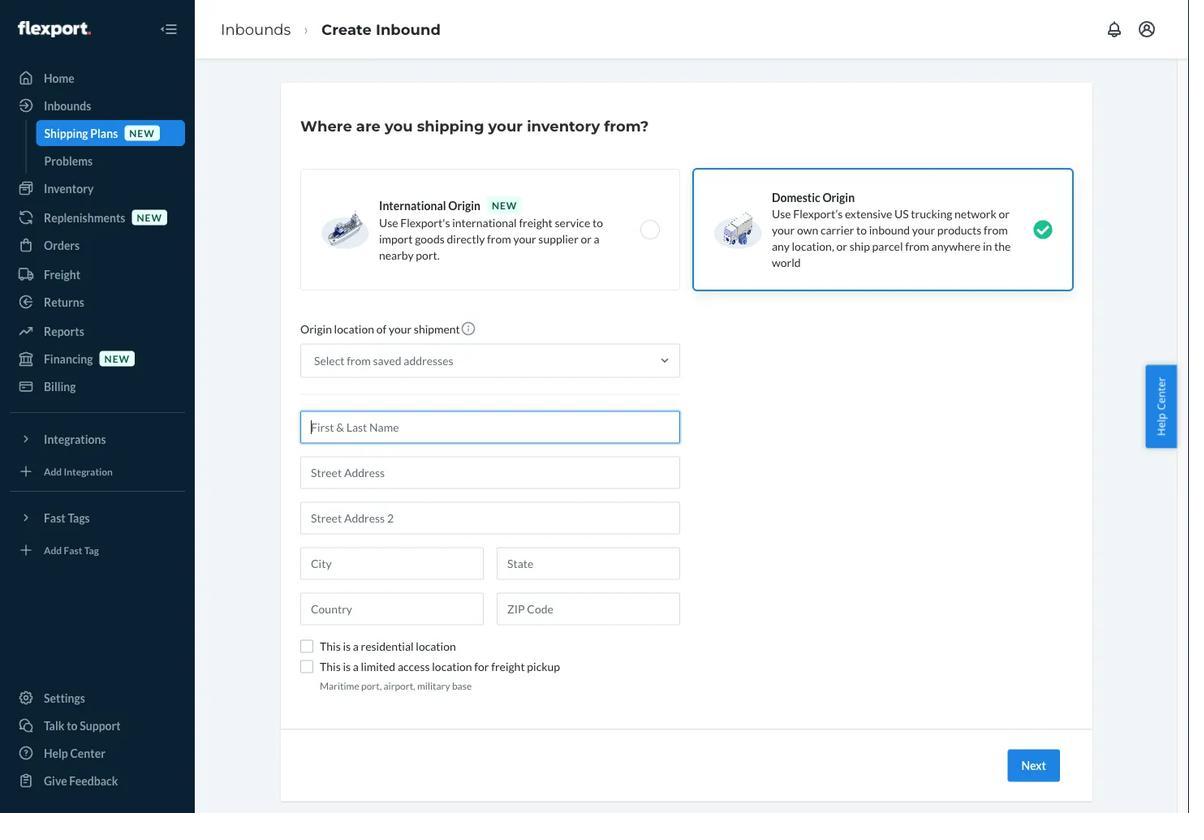 Task type: vqa. For each thing, say whether or not it's contained in the screenshot.
"input"
no



Task type: locate. For each thing, give the bounding box(es) containing it.
1 vertical spatial this
[[320, 660, 341, 674]]

0 horizontal spatial inbounds
[[44, 99, 91, 112]]

use inside domestic origin use flexport's extensive us trucking network or your own carrier to inbound your products from any location, or ship parcel from anywhere in the world
[[772, 207, 791, 220]]

use up import
[[379, 216, 398, 229]]

freight
[[519, 216, 553, 229], [491, 660, 525, 674]]

location left of
[[334, 322, 374, 336]]

2 add from the top
[[44, 544, 62, 556]]

2 horizontal spatial or
[[999, 207, 1010, 220]]

maritime
[[320, 680, 359, 692]]

limited
[[361, 660, 395, 674]]

your left the supplier
[[513, 232, 536, 246]]

0 horizontal spatial help
[[44, 746, 68, 760]]

fast left tag
[[64, 544, 82, 556]]

to right service
[[592, 216, 603, 229]]

2 horizontal spatial origin
[[823, 190, 855, 204]]

fast left tags
[[44, 511, 66, 525]]

origin inside domestic origin use flexport's extensive us trucking network or your own carrier to inbound your products from any location, or ship parcel from anywhere in the world
[[823, 190, 855, 204]]

freight inside use flexport's international freight service to import goods directly from your supplier or a nearby port.
[[519, 216, 553, 229]]

freight link
[[10, 261, 185, 287]]

0 vertical spatial help center
[[1154, 377, 1168, 436]]

fast tags button
[[10, 505, 185, 531]]

add for add fast tag
[[44, 544, 62, 556]]

0 horizontal spatial help center
[[44, 746, 105, 760]]

0 horizontal spatial or
[[581, 232, 592, 246]]

select from saved addresses
[[314, 354, 453, 368]]

talk to support button
[[10, 713, 185, 739]]

a right the supplier
[[594, 232, 600, 246]]

new up orders "link" at the top
[[137, 211, 162, 223]]

1 vertical spatial is
[[343, 660, 351, 674]]

inbounds link
[[221, 20, 291, 38], [10, 93, 185, 119]]

0 vertical spatial fast
[[44, 511, 66, 525]]

0 vertical spatial this
[[320, 640, 341, 653]]

1 horizontal spatial help center
[[1154, 377, 1168, 436]]

saved
[[373, 354, 401, 368]]

a left limited
[[353, 660, 359, 674]]

where
[[300, 117, 352, 135]]

First & Last Name text field
[[300, 411, 680, 444]]

location up base
[[432, 660, 472, 674]]

1 vertical spatial help
[[44, 746, 68, 760]]

0 vertical spatial location
[[334, 322, 374, 336]]

location up this is a limited access location for freight pickup
[[416, 640, 456, 653]]

City text field
[[300, 547, 484, 580]]

your up any
[[772, 223, 795, 237]]

directly
[[447, 232, 485, 246]]

a left residential
[[353, 640, 359, 653]]

2 horizontal spatial to
[[856, 223, 867, 237]]

to right the talk
[[67, 719, 78, 733]]

fast inside dropdown button
[[44, 511, 66, 525]]

add down fast tags
[[44, 544, 62, 556]]

integrations button
[[10, 426, 185, 452]]

billing link
[[10, 373, 185, 399]]

a for this is a residential location
[[353, 640, 359, 653]]

this
[[320, 640, 341, 653], [320, 660, 341, 674]]

from right parcel
[[905, 239, 929, 253]]

1 vertical spatial inbounds link
[[10, 93, 185, 119]]

from
[[984, 223, 1008, 237], [487, 232, 511, 246], [905, 239, 929, 253], [347, 354, 371, 368]]

where are you shipping your inventory from?
[[300, 117, 649, 135]]

0 horizontal spatial center
[[70, 746, 105, 760]]

parcel
[[872, 239, 903, 253]]

international
[[379, 198, 446, 212]]

add left "integration"
[[44, 465, 62, 477]]

to
[[592, 216, 603, 229], [856, 223, 867, 237], [67, 719, 78, 733]]

world
[[772, 255, 801, 269]]

goods
[[415, 232, 445, 246]]

tags
[[68, 511, 90, 525]]

0 vertical spatial a
[[594, 232, 600, 246]]

international
[[452, 216, 517, 229]]

open notifications image
[[1105, 19, 1124, 39]]

domestic origin use flexport's extensive us trucking network or your own carrier to inbound your products from any location, or ship parcel from anywhere in the world
[[772, 190, 1011, 269]]

1 add from the top
[[44, 465, 62, 477]]

orders link
[[10, 232, 185, 258]]

use down domestic
[[772, 207, 791, 220]]

origin
[[823, 190, 855, 204], [448, 198, 480, 212], [300, 322, 332, 336]]

2 is from the top
[[343, 660, 351, 674]]

inbound
[[869, 223, 910, 237]]

or inside use flexport's international freight service to import goods directly from your supplier or a nearby port.
[[581, 232, 592, 246]]

or
[[999, 207, 1010, 220], [581, 232, 592, 246], [836, 239, 847, 253]]

add fast tag
[[44, 544, 99, 556]]

location
[[334, 322, 374, 336], [416, 640, 456, 653], [432, 660, 472, 674]]

1 this from the top
[[320, 640, 341, 653]]

new for shipping plans
[[129, 127, 155, 139]]

inbounds
[[221, 20, 291, 38], [44, 99, 91, 112]]

add inside "link"
[[44, 465, 62, 477]]

new up international
[[492, 199, 517, 211]]

inventory
[[44, 181, 94, 195]]

center inside button
[[1154, 377, 1168, 410]]

None checkbox
[[300, 660, 313, 673]]

0 horizontal spatial use
[[379, 216, 398, 229]]

freight up the supplier
[[519, 216, 553, 229]]

1 horizontal spatial use
[[772, 207, 791, 220]]

shipping
[[44, 126, 88, 140]]

new
[[129, 127, 155, 139], [492, 199, 517, 211], [137, 211, 162, 223], [104, 353, 130, 364]]

0 vertical spatial freight
[[519, 216, 553, 229]]

help center inside button
[[1154, 377, 1168, 436]]

1 horizontal spatial center
[[1154, 377, 1168, 410]]

flexport logo image
[[18, 21, 91, 37]]

0 vertical spatial inbounds
[[221, 20, 291, 38]]

1 horizontal spatial origin
[[448, 198, 480, 212]]

talk
[[44, 719, 65, 733]]

international origin
[[379, 198, 480, 212]]

settings link
[[10, 685, 185, 711]]

1 vertical spatial inbounds
[[44, 99, 91, 112]]

your down trucking
[[912, 223, 935, 237]]

0 vertical spatial help
[[1154, 413, 1168, 436]]

freight right for
[[491, 660, 525, 674]]

origin up international
[[448, 198, 480, 212]]

1 vertical spatial freight
[[491, 660, 525, 674]]

create inbound
[[321, 20, 441, 38]]

this for this is a residential location
[[320, 640, 341, 653]]

None checkbox
[[300, 640, 313, 653]]

1 vertical spatial a
[[353, 640, 359, 653]]

1 vertical spatial add
[[44, 544, 62, 556]]

State text field
[[497, 547, 680, 580]]

or down service
[[581, 232, 592, 246]]

or right network
[[999, 207, 1010, 220]]

help center
[[1154, 377, 1168, 436], [44, 746, 105, 760]]

center
[[1154, 377, 1168, 410], [70, 746, 105, 760]]

origin up "select"
[[300, 322, 332, 336]]

add fast tag link
[[10, 537, 185, 563]]

ZIP Code text field
[[497, 593, 680, 625]]

new down the reports 'link'
[[104, 353, 130, 364]]

orders
[[44, 238, 80, 252]]

from inside use flexport's international freight service to import goods directly from your supplier or a nearby port.
[[487, 232, 511, 246]]

breadcrumbs navigation
[[208, 6, 454, 53]]

open account menu image
[[1137, 19, 1157, 39]]

create inbound link
[[321, 20, 441, 38]]

0 vertical spatial add
[[44, 465, 62, 477]]

1 vertical spatial center
[[70, 746, 105, 760]]

1 horizontal spatial inbounds
[[221, 20, 291, 38]]

import
[[379, 232, 413, 246]]

a for this is a limited access location for freight pickup
[[353, 660, 359, 674]]

next button
[[1008, 750, 1060, 782]]

origin up flexport's
[[823, 190, 855, 204]]

settings
[[44, 691, 85, 705]]

origin for domestic
[[823, 190, 855, 204]]

is
[[343, 640, 351, 653], [343, 660, 351, 674]]

0 vertical spatial center
[[1154, 377, 1168, 410]]

1 horizontal spatial to
[[592, 216, 603, 229]]

0 vertical spatial inbounds link
[[221, 20, 291, 38]]

talk to support
[[44, 719, 121, 733]]

0 horizontal spatial to
[[67, 719, 78, 733]]

2 this from the top
[[320, 660, 341, 674]]

from down international
[[487, 232, 511, 246]]

new right the plans
[[129, 127, 155, 139]]

your
[[488, 117, 523, 135], [772, 223, 795, 237], [912, 223, 935, 237], [513, 232, 536, 246], [389, 322, 412, 336]]

freight
[[44, 267, 80, 281]]

0 vertical spatial is
[[343, 640, 351, 653]]

base
[[452, 680, 472, 692]]

2 vertical spatial a
[[353, 660, 359, 674]]

or down carrier
[[836, 239, 847, 253]]

1 horizontal spatial or
[[836, 239, 847, 253]]

feedback
[[69, 774, 118, 788]]

help center button
[[1146, 365, 1177, 448]]

is for residential
[[343, 640, 351, 653]]

from left saved
[[347, 354, 371, 368]]

to up ship
[[856, 223, 867, 237]]

1 is from the top
[[343, 640, 351, 653]]

network
[[955, 207, 997, 220]]

to inside use flexport's international freight service to import goods directly from your supplier or a nearby port.
[[592, 216, 603, 229]]

next
[[1021, 759, 1046, 773]]

service
[[555, 216, 590, 229]]

1 horizontal spatial help
[[1154, 413, 1168, 436]]

your right of
[[389, 322, 412, 336]]



Task type: describe. For each thing, give the bounding box(es) containing it.
this for this is a limited access location for freight pickup
[[320, 660, 341, 674]]

check circle image
[[1033, 220, 1053, 239]]

ship
[[850, 239, 870, 253]]

to inside domestic origin use flexport's extensive us trucking network or your own carrier to inbound your products from any location, or ship parcel from anywhere in the world
[[856, 223, 867, 237]]

us
[[894, 207, 909, 220]]

flexport's
[[793, 207, 843, 220]]

close navigation image
[[159, 19, 179, 39]]

origin for international
[[448, 198, 480, 212]]

use inside use flexport's international freight service to import goods directly from your supplier or a nearby port.
[[379, 216, 398, 229]]

integrations
[[44, 432, 106, 446]]

of
[[376, 322, 387, 336]]

a inside use flexport's international freight service to import goods directly from your supplier or a nearby port.
[[594, 232, 600, 246]]

port,
[[361, 680, 382, 692]]

anywhere
[[931, 239, 981, 253]]

shipping
[[417, 117, 484, 135]]

1 vertical spatial help center
[[44, 746, 105, 760]]

access
[[398, 660, 430, 674]]

1 vertical spatial fast
[[64, 544, 82, 556]]

any
[[772, 239, 790, 253]]

0 horizontal spatial origin
[[300, 322, 332, 336]]

billing
[[44, 379, 76, 393]]

returns link
[[10, 289, 185, 315]]

products
[[937, 223, 982, 237]]

is for limited
[[343, 660, 351, 674]]

you
[[385, 117, 413, 135]]

for
[[474, 660, 489, 674]]

1 vertical spatial location
[[416, 640, 456, 653]]

to inside button
[[67, 719, 78, 733]]

supplier
[[538, 232, 579, 246]]

own
[[797, 223, 818, 237]]

pickup
[[527, 660, 560, 674]]

reports link
[[10, 318, 185, 344]]

2 vertical spatial location
[[432, 660, 472, 674]]

create
[[321, 20, 372, 38]]

from up the
[[984, 223, 1008, 237]]

new for replenishments
[[137, 211, 162, 223]]

tag
[[84, 544, 99, 556]]

reports
[[44, 324, 84, 338]]

new for financing
[[104, 353, 130, 364]]

inbounds inside breadcrumbs navigation
[[221, 20, 291, 38]]

replenishments
[[44, 211, 125, 224]]

the
[[994, 239, 1011, 253]]

Country text field
[[300, 593, 484, 625]]

shipping plans
[[44, 126, 118, 140]]

in
[[983, 239, 992, 253]]

origin location of your shipment
[[300, 322, 460, 336]]

select
[[314, 354, 345, 368]]

new for international origin
[[492, 199, 517, 211]]

home link
[[10, 65, 185, 91]]

maritime port, airport, military base
[[320, 680, 472, 692]]

your right shipping
[[488, 117, 523, 135]]

1 horizontal spatial inbounds link
[[221, 20, 291, 38]]

Street Address 2 text field
[[300, 502, 680, 534]]

add integration link
[[10, 459, 185, 485]]

fast tags
[[44, 511, 90, 525]]

are
[[356, 117, 381, 135]]

Street Address text field
[[300, 457, 680, 489]]

give feedback button
[[10, 768, 185, 794]]

0 horizontal spatial inbounds link
[[10, 93, 185, 119]]

add integration
[[44, 465, 113, 477]]

residential
[[361, 640, 414, 653]]

your inside use flexport's international freight service to import goods directly from your supplier or a nearby port.
[[513, 232, 536, 246]]

help center link
[[10, 740, 185, 766]]

help inside button
[[1154, 413, 1168, 436]]

from?
[[604, 117, 649, 135]]

give feedback
[[44, 774, 118, 788]]

this is a limited access location for freight pickup
[[320, 660, 560, 674]]

inventory
[[527, 117, 600, 135]]

add for add integration
[[44, 465, 62, 477]]

extensive
[[845, 207, 892, 220]]

port.
[[416, 248, 440, 262]]

inbound
[[376, 20, 441, 38]]

problems
[[44, 154, 93, 168]]

trucking
[[911, 207, 952, 220]]

returns
[[44, 295, 84, 309]]

flexport's
[[400, 216, 450, 229]]

plans
[[90, 126, 118, 140]]

inventory link
[[10, 175, 185, 201]]

addresses
[[404, 354, 453, 368]]

integration
[[64, 465, 113, 477]]

military
[[417, 680, 450, 692]]

carrier
[[821, 223, 854, 237]]

airport,
[[384, 680, 415, 692]]

shipment
[[414, 322, 460, 336]]

domestic
[[772, 190, 820, 204]]

problems link
[[36, 148, 185, 174]]

give
[[44, 774, 67, 788]]

use flexport's international freight service to import goods directly from your supplier or a nearby port.
[[379, 216, 603, 262]]

financing
[[44, 352, 93, 366]]

home
[[44, 71, 75, 85]]

support
[[80, 719, 121, 733]]

nearby
[[379, 248, 414, 262]]

this is a residential location
[[320, 640, 456, 653]]



